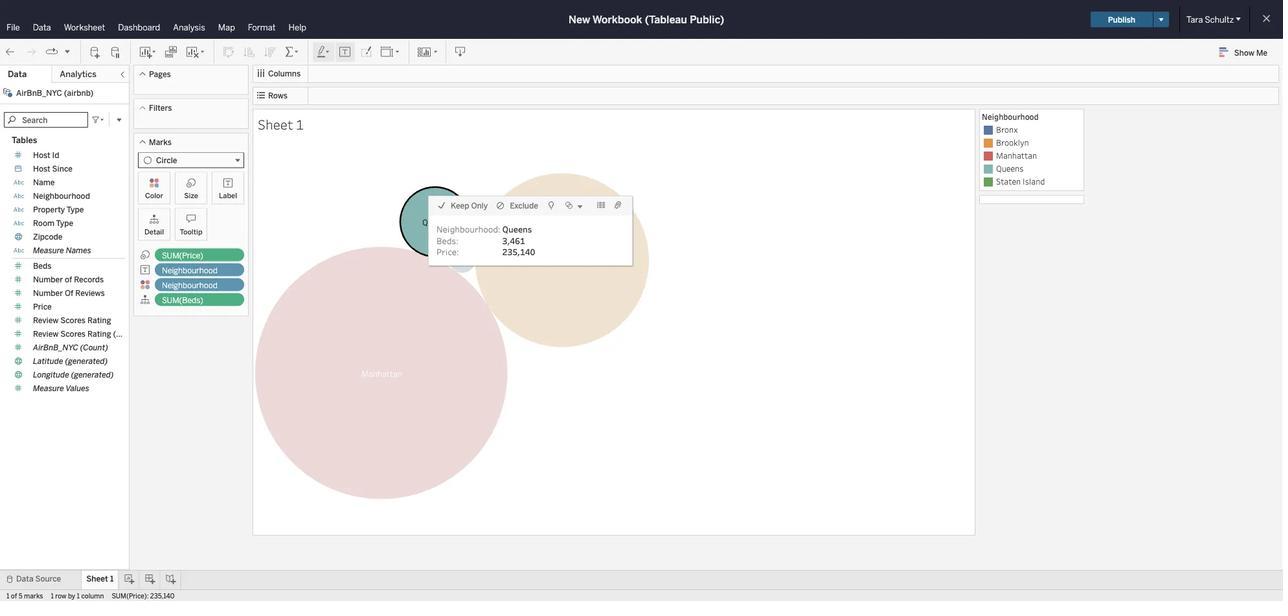 Task type: vqa. For each thing, say whether or not it's contained in the screenshot.


Task type: describe. For each thing, give the bounding box(es) containing it.
1 horizontal spatial replay animation image
[[63, 47, 71, 55]]

marks
[[24, 592, 43, 600]]

values
[[66, 384, 89, 393]]

price
[[33, 302, 52, 312]]

airbnb_nyc (airbnb)
[[16, 88, 94, 97]]

island
[[1023, 176, 1045, 187]]

publish button
[[1091, 12, 1153, 27]]

(generated) for latitude (generated)
[[65, 357, 108, 366]]

sum(price)
[[162, 251, 203, 260]]

redo image
[[25, 46, 38, 59]]

(bin)
[[113, 329, 131, 339]]

1 vertical spatial queens
[[502, 223, 532, 235]]

publish
[[1108, 15, 1135, 24]]

room
[[33, 219, 54, 228]]

host id
[[33, 151, 59, 160]]

number of reviews
[[33, 289, 105, 298]]

label
[[219, 191, 237, 200]]

airbnb_nyc for airbnb_nyc (count)
[[33, 343, 78, 352]]

airbnb_nyc (count)
[[33, 343, 108, 352]]

help
[[289, 22, 306, 32]]

neighbourhood up bronx
[[982, 111, 1039, 122]]

room type
[[33, 219, 73, 228]]

collapse image
[[119, 71, 126, 78]]

workbook
[[592, 13, 642, 26]]

1 down columns
[[296, 115, 304, 133]]

sum(price): 235,140
[[112, 592, 175, 600]]

longitude
[[33, 370, 69, 380]]

0 vertical spatial 235,140
[[502, 246, 535, 257]]

name
[[33, 178, 55, 187]]

by
[[68, 592, 75, 600]]

new data source image
[[89, 46, 102, 59]]

public)
[[690, 13, 724, 26]]

beds:
[[437, 235, 458, 246]]

format
[[248, 22, 276, 32]]

source
[[35, 574, 61, 584]]

1 vertical spatial data
[[8, 69, 27, 79]]

type for property type
[[67, 205, 84, 214]]

price:
[[437, 246, 459, 257]]

sum(price):
[[112, 592, 149, 600]]

show me button
[[1214, 42, 1279, 62]]

staten island option
[[982, 176, 1082, 188]]

only
[[471, 201, 488, 210]]

manhattan option
[[982, 150, 1082, 163]]

fit image
[[380, 46, 401, 59]]

1 vertical spatial sheet 1
[[86, 574, 114, 584]]

size
[[184, 191, 198, 200]]

of for number
[[65, 275, 72, 284]]

measure names
[[33, 246, 91, 255]]

file
[[6, 22, 20, 32]]

tara
[[1186, 14, 1203, 25]]

rows
[[268, 91, 288, 100]]

(generated) for longitude (generated)
[[71, 370, 114, 380]]

host for host since
[[33, 164, 50, 174]]

2 vertical spatial data
[[16, 574, 33, 584]]

rating for review scores rating (bin)
[[87, 329, 111, 339]]

detail
[[144, 227, 164, 236]]

neighbourhood up property type
[[33, 191, 90, 201]]

1 horizontal spatial sheet 1
[[258, 115, 304, 133]]

0 horizontal spatial sheet
[[86, 574, 108, 584]]

records
[[74, 275, 104, 284]]

staten island
[[996, 176, 1045, 187]]

neighbourhood down 'sum(price)'
[[162, 266, 217, 275]]

exclude
[[510, 201, 538, 210]]

keep only button
[[433, 196, 492, 214]]

host since
[[33, 164, 73, 174]]

keep only
[[451, 201, 488, 210]]

1 left the 5
[[6, 592, 9, 600]]

scores for review scores rating
[[60, 316, 85, 325]]

hide mark labels image
[[339, 46, 352, 59]]

new workbook (tableau public)
[[569, 13, 724, 26]]

show
[[1234, 48, 1254, 57]]

worksheet
[[64, 22, 105, 32]]

host for host id
[[33, 151, 50, 160]]

beds
[[33, 261, 51, 271]]

view data... image
[[596, 200, 606, 210]]

download image
[[454, 46, 467, 59]]

neighbourhood:
[[437, 223, 500, 235]]

staten
[[996, 176, 1021, 187]]

show me
[[1234, 48, 1268, 57]]

Search text field
[[4, 112, 88, 128]]

1 up the sum(price):
[[110, 574, 114, 584]]

review for review scores rating (bin)
[[33, 329, 59, 339]]

new
[[569, 13, 590, 26]]

type for room type
[[56, 219, 73, 228]]

row
[[55, 592, 66, 600]]

brooklyn option
[[982, 137, 1082, 150]]

tables
[[12, 135, 37, 145]]

undo image
[[4, 46, 17, 59]]

column
[[81, 592, 104, 600]]

sort descending image
[[264, 46, 277, 59]]

property type
[[33, 205, 84, 214]]

neighbourhood: queens
[[437, 223, 532, 235]]

marks. press enter to open the view data window.. use arrow keys to navigate data visualization elements. image
[[255, 139, 649, 533]]

manhattan
[[996, 150, 1037, 161]]

0 horizontal spatial replay animation image
[[45, 46, 58, 58]]

latitude
[[33, 357, 63, 366]]

since
[[52, 164, 73, 174]]



Task type: locate. For each thing, give the bounding box(es) containing it.
1 rating from the top
[[87, 316, 111, 325]]

bronx
[[996, 124, 1018, 135]]

type up the room type
[[67, 205, 84, 214]]

(generated)
[[65, 357, 108, 366], [71, 370, 114, 380]]

number for number of reviews
[[33, 289, 63, 298]]

schultz
[[1205, 14, 1234, 25]]

marks
[[149, 137, 172, 147]]

1 measure from the top
[[33, 246, 64, 255]]

number down beds
[[33, 275, 63, 284]]

2 number from the top
[[33, 289, 63, 298]]

1 horizontal spatial of
[[65, 275, 72, 284]]

review
[[33, 316, 59, 325], [33, 329, 59, 339]]

1 of 5 marks
[[6, 592, 43, 600]]

scores up review scores rating (bin)
[[60, 316, 85, 325]]

sheet 1 down "rows"
[[258, 115, 304, 133]]

0 vertical spatial of
[[65, 275, 72, 284]]

swap rows and columns image
[[222, 46, 235, 59]]

0 vertical spatial measure
[[33, 246, 64, 255]]

neighbourhood up sum(beds)
[[162, 280, 217, 290]]

sheet 1 up column
[[86, 574, 114, 584]]

data down undo icon
[[8, 69, 27, 79]]

columns
[[268, 69, 301, 78]]

1 vertical spatial scores
[[60, 329, 85, 339]]

pause auto updates image
[[109, 46, 122, 59]]

queens inside option
[[996, 163, 1024, 174]]

0 horizontal spatial 235,140
[[150, 592, 175, 600]]

new worksheet image
[[139, 46, 157, 59]]

sheet down "rows"
[[258, 115, 293, 133]]

duplicate image
[[165, 46, 177, 59]]

totals image
[[284, 46, 300, 59]]

of
[[65, 275, 72, 284], [11, 592, 17, 600]]

1 horizontal spatial 235,140
[[502, 246, 535, 257]]

airbnb_nyc up latitude
[[33, 343, 78, 352]]

235,140
[[502, 246, 535, 257], [150, 592, 175, 600]]

1 scores from the top
[[60, 316, 85, 325]]

format workbook image
[[359, 46, 372, 59]]

brooklyn
[[996, 137, 1029, 148]]

sum(beds)
[[162, 295, 203, 305]]

airbnb_nyc
[[16, 88, 62, 97], [33, 343, 78, 352]]

1 row by 1 column
[[51, 592, 104, 600]]

(airbnb)
[[64, 88, 94, 97]]

3,461
[[502, 235, 525, 246]]

queens down exclude button
[[502, 223, 532, 235]]

airbnb_nyc up search text field
[[16, 88, 62, 97]]

data up redo image
[[33, 22, 51, 32]]

0 vertical spatial type
[[67, 205, 84, 214]]

rating up review scores rating (bin)
[[87, 316, 111, 325]]

1 vertical spatial (generated)
[[71, 370, 114, 380]]

replay animation image
[[45, 46, 58, 58], [63, 47, 71, 55]]

sheet up column
[[86, 574, 108, 584]]

0 horizontal spatial queens
[[502, 223, 532, 235]]

type
[[67, 205, 84, 214], [56, 219, 73, 228]]

of
[[65, 289, 73, 298]]

keep
[[451, 201, 469, 210]]

host left id in the left of the page
[[33, 151, 50, 160]]

(generated) down (count)
[[65, 357, 108, 366]]

explain data image
[[546, 200, 556, 210]]

1 vertical spatial airbnb_nyc
[[33, 343, 78, 352]]

replay animation image up analytics
[[63, 47, 71, 55]]

replay animation image right redo image
[[45, 46, 58, 58]]

2 scores from the top
[[60, 329, 85, 339]]

reviews
[[75, 289, 105, 298]]

queens option
[[982, 163, 1082, 176]]

1 vertical spatial host
[[33, 164, 50, 174]]

1
[[296, 115, 304, 133], [110, 574, 114, 584], [6, 592, 9, 600], [51, 592, 54, 600], [77, 592, 80, 600]]

1 vertical spatial rating
[[87, 329, 111, 339]]

host up name
[[33, 164, 50, 174]]

235,140 right the sum(price):
[[150, 592, 175, 600]]

2 measure from the top
[[33, 384, 64, 393]]

queens up staten
[[996, 163, 1024, 174]]

1 number from the top
[[33, 275, 63, 284]]

1 host from the top
[[33, 151, 50, 160]]

of up number of reviews
[[65, 275, 72, 284]]

sheet 1
[[258, 115, 304, 133], [86, 574, 114, 584]]

data source
[[16, 574, 61, 584]]

measure down zipcode
[[33, 246, 64, 255]]

names
[[66, 246, 91, 255]]

scores for review scores rating (bin)
[[60, 329, 85, 339]]

id
[[52, 151, 59, 160]]

1 review from the top
[[33, 316, 59, 325]]

2 rating from the top
[[87, 329, 111, 339]]

0 horizontal spatial sheet 1
[[86, 574, 114, 584]]

0 horizontal spatial of
[[11, 592, 17, 600]]

0 vertical spatial queens
[[996, 163, 1024, 174]]

1 vertical spatial review
[[33, 329, 59, 339]]

5
[[19, 592, 22, 600]]

sheet
[[258, 115, 293, 133], [86, 574, 108, 584]]

235,140 down neighbourhood: queens
[[502, 246, 535, 257]]

number of records
[[33, 275, 104, 284]]

host
[[33, 151, 50, 160], [33, 164, 50, 174]]

review scores rating
[[33, 316, 111, 325]]

review up latitude
[[33, 329, 59, 339]]

property
[[33, 205, 65, 214]]

tara schultz
[[1186, 14, 1234, 25]]

exclude button
[[492, 196, 542, 214]]

(tableau
[[645, 13, 687, 26]]

0 vertical spatial (generated)
[[65, 357, 108, 366]]

2 host from the top
[[33, 164, 50, 174]]

rating up (count)
[[87, 329, 111, 339]]

of for 1
[[11, 592, 17, 600]]

1 vertical spatial of
[[11, 592, 17, 600]]

1 vertical spatial type
[[56, 219, 73, 228]]

0 vertical spatial scores
[[60, 316, 85, 325]]

show/hide cards image
[[417, 46, 438, 59]]

filters
[[149, 103, 172, 113]]

scores
[[60, 316, 85, 325], [60, 329, 85, 339]]

review for review scores rating
[[33, 316, 59, 325]]

2 review from the top
[[33, 329, 59, 339]]

(count)
[[80, 343, 108, 352]]

type down property type
[[56, 219, 73, 228]]

0 vertical spatial sheet
[[258, 115, 293, 133]]

measure
[[33, 246, 64, 255], [33, 384, 64, 393]]

1 horizontal spatial sheet
[[258, 115, 293, 133]]

neighbourhood
[[982, 111, 1039, 122], [33, 191, 90, 201], [162, 266, 217, 275], [162, 280, 217, 290]]

highlight image
[[316, 46, 331, 59]]

measure for measure values
[[33, 384, 64, 393]]

map
[[218, 22, 235, 32]]

measure down longitude
[[33, 384, 64, 393]]

pages
[[149, 69, 171, 79]]

longitude (generated)
[[33, 370, 114, 380]]

0 vertical spatial rating
[[87, 316, 111, 325]]

data up 1 of 5 marks
[[16, 574, 33, 584]]

of left the 5
[[11, 592, 17, 600]]

0 vertical spatial host
[[33, 151, 50, 160]]

0 vertical spatial airbnb_nyc
[[16, 88, 62, 97]]

(generated) up the values
[[71, 370, 114, 380]]

me
[[1256, 48, 1268, 57]]

bronx option
[[982, 124, 1082, 137]]

0 vertical spatial review
[[33, 316, 59, 325]]

1 vertical spatial measure
[[33, 384, 64, 393]]

group members image
[[614, 200, 624, 210]]

1 vertical spatial 235,140
[[150, 592, 175, 600]]

1 vertical spatial number
[[33, 289, 63, 298]]

measure values
[[33, 384, 89, 393]]

clear sheet image
[[185, 46, 206, 59]]

1 left the row
[[51, 592, 54, 600]]

number for number of records
[[33, 275, 63, 284]]

0 vertical spatial data
[[33, 22, 51, 32]]

analytics
[[60, 69, 96, 79]]

sort ascending image
[[243, 46, 256, 59]]

scores down review scores rating
[[60, 329, 85, 339]]

number
[[33, 275, 63, 284], [33, 289, 63, 298]]

1 right the by
[[77, 592, 80, 600]]

airbnb_nyc for airbnb_nyc (airbnb)
[[16, 88, 62, 97]]

color
[[145, 191, 163, 200]]

zipcode
[[33, 232, 62, 242]]

1 vertical spatial sheet
[[86, 574, 108, 584]]

1 horizontal spatial queens
[[996, 163, 1024, 174]]

analysis
[[173, 22, 205, 32]]

0 vertical spatial number
[[33, 275, 63, 284]]

dashboard
[[118, 22, 160, 32]]

measure for measure names
[[33, 246, 64, 255]]

rating for review scores rating
[[87, 316, 111, 325]]

0 vertical spatial sheet 1
[[258, 115, 304, 133]]

review down price
[[33, 316, 59, 325]]

review scores rating (bin)
[[33, 329, 131, 339]]

tooltip
[[180, 227, 202, 236]]

latitude (generated)
[[33, 357, 108, 366]]

number up price
[[33, 289, 63, 298]]



